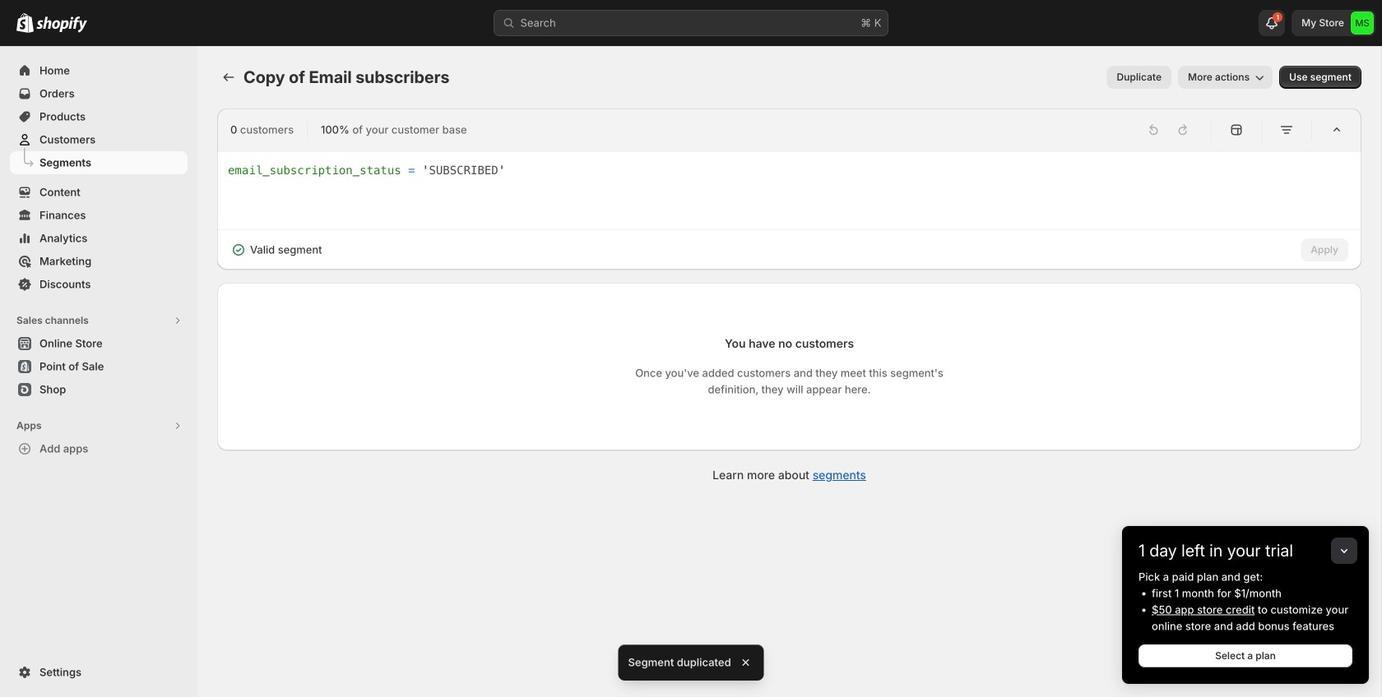 Task type: describe. For each thing, give the bounding box(es) containing it.
shopify image
[[16, 13, 34, 33]]

Editor field
[[228, 162, 1351, 220]]

my store image
[[1351, 12, 1374, 35]]

redo image
[[1175, 122, 1192, 138]]

shopify image
[[36, 16, 87, 33]]



Task type: locate. For each thing, give the bounding box(es) containing it.
undo image
[[1146, 122, 1162, 138]]

alert
[[217, 230, 335, 270]]

To create a segment, choose a template or apply a filter. text field
[[228, 162, 1351, 220]]



Task type: vqa. For each thing, say whether or not it's contained in the screenshot.
the Search countries text field
no



